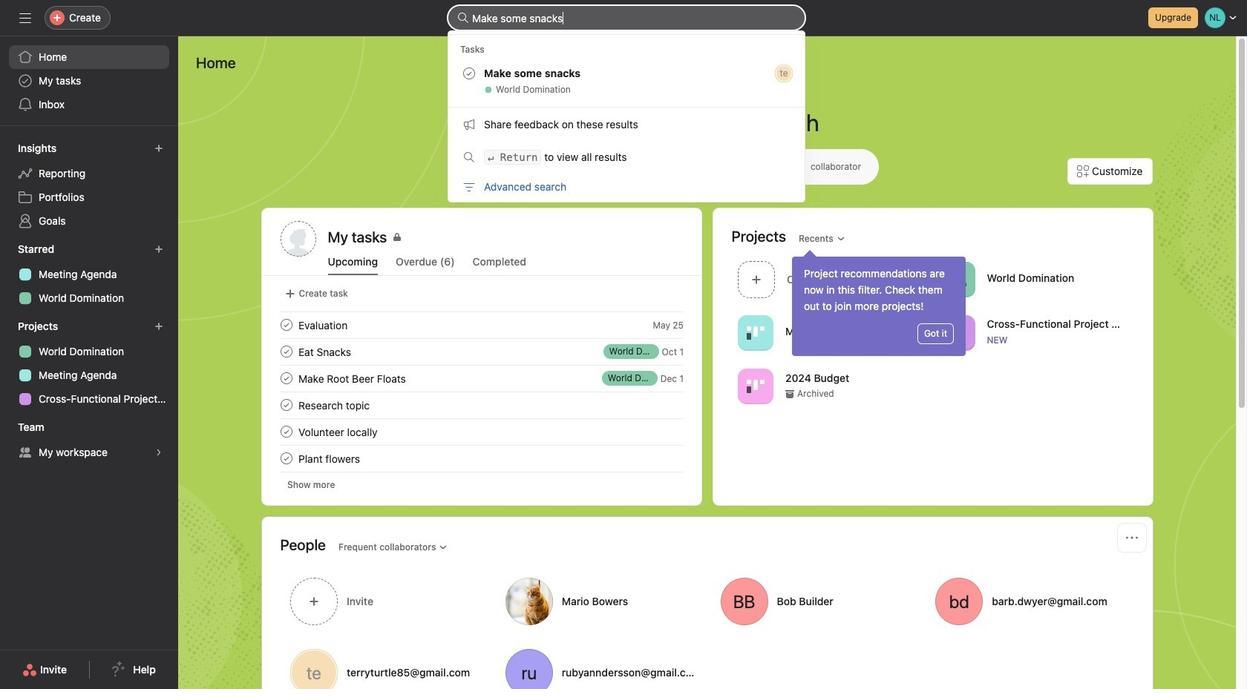 Task type: describe. For each thing, give the bounding box(es) containing it.
global element
[[0, 36, 178, 126]]

rocket image
[[948, 271, 966, 289]]

starred element
[[0, 236, 178, 313]]

projects element
[[0, 313, 178, 414]]

2 mark complete checkbox from the top
[[277, 343, 295, 361]]

Search tasks, projects, and more text field
[[449, 6, 805, 30]]

actions image
[[1126, 532, 1138, 544]]

board image
[[747, 378, 765, 395]]

see details, my workspace image
[[154, 449, 163, 457]]

new project or portfolio image
[[154, 322, 163, 331]]

mark complete image for 2nd mark complete checkbox from the top
[[277, 343, 295, 361]]

mark complete image for second mark complete option from the top of the page
[[277, 397, 295, 414]]

new insights image
[[154, 144, 163, 153]]

line_and_symbols image
[[948, 324, 966, 342]]



Task type: vqa. For each thing, say whether or not it's contained in the screenshot.
'Sort: Start date'
no



Task type: locate. For each thing, give the bounding box(es) containing it.
2 mark complete image from the top
[[277, 370, 295, 388]]

list item
[[732, 257, 934, 302], [263, 312, 701, 339], [263, 339, 701, 365], [263, 365, 701, 392], [263, 392, 701, 419], [263, 446, 701, 472]]

1 vertical spatial mark complete checkbox
[[277, 397, 295, 414]]

0 vertical spatial mark complete image
[[277, 343, 295, 361]]

mark complete image for third mark complete option from the top of the page
[[277, 450, 295, 468]]

0 vertical spatial mark complete checkbox
[[277, 316, 295, 334]]

mark complete image
[[277, 316, 295, 334], [277, 370, 295, 388], [277, 397, 295, 414], [277, 423, 295, 441]]

3 mark complete image from the top
[[277, 397, 295, 414]]

mark complete image
[[277, 343, 295, 361], [277, 450, 295, 468]]

board image
[[747, 324, 765, 342]]

2 vertical spatial mark complete checkbox
[[277, 450, 295, 468]]

hide sidebar image
[[19, 12, 31, 24]]

4 mark complete image from the top
[[277, 423, 295, 441]]

tooltip
[[792, 253, 966, 356]]

1 vertical spatial mark complete checkbox
[[277, 343, 295, 361]]

0 vertical spatial mark complete checkbox
[[277, 370, 295, 388]]

Mark complete checkbox
[[277, 316, 295, 334], [277, 343, 295, 361], [277, 423, 295, 441]]

2 mark complete image from the top
[[277, 450, 295, 468]]

1 mark complete image from the top
[[277, 316, 295, 334]]

2 vertical spatial mark complete checkbox
[[277, 423, 295, 441]]

None field
[[449, 6, 805, 30]]

1 mark complete checkbox from the top
[[277, 370, 295, 388]]

1 vertical spatial mark complete image
[[277, 450, 295, 468]]

1 mark complete image from the top
[[277, 343, 295, 361]]

2 mark complete checkbox from the top
[[277, 397, 295, 414]]

mark complete image for third mark complete checkbox from the bottom
[[277, 316, 295, 334]]

3 mark complete checkbox from the top
[[277, 423, 295, 441]]

teams element
[[0, 414, 178, 468]]

mark complete image for third mark complete option from the bottom of the page
[[277, 370, 295, 388]]

add profile photo image
[[280, 221, 316, 257]]

mark complete image for 1st mark complete checkbox from the bottom of the page
[[277, 423, 295, 441]]

1 mark complete checkbox from the top
[[277, 316, 295, 334]]

insights element
[[0, 135, 178, 236]]

Mark complete checkbox
[[277, 370, 295, 388], [277, 397, 295, 414], [277, 450, 295, 468]]

add items to starred image
[[154, 245, 163, 254]]

3 mark complete checkbox from the top
[[277, 450, 295, 468]]

prominent image
[[457, 12, 469, 24]]



